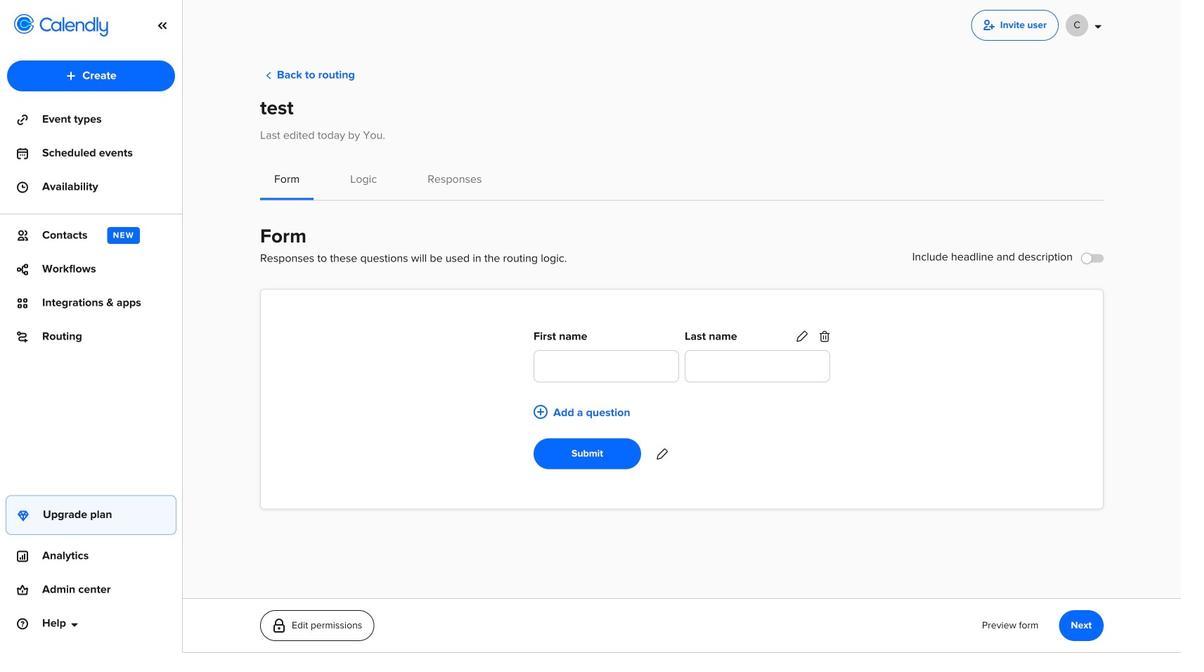 Task type: describe. For each thing, give the bounding box(es) containing it.
main navigation element
[[0, 0, 183, 654]]



Task type: locate. For each thing, give the bounding box(es) containing it.
calendly image
[[39, 17, 108, 37]]



